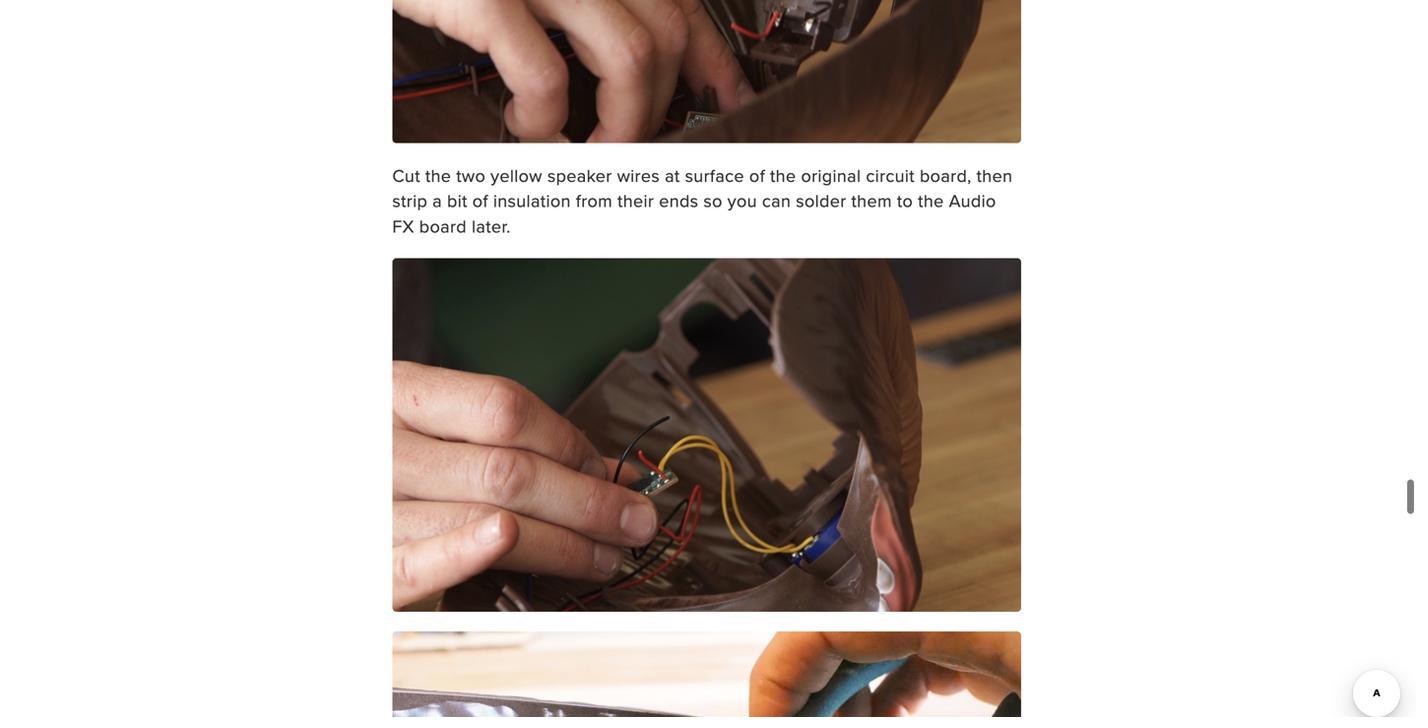 Task type: describe. For each thing, give the bounding box(es) containing it.
yellow
[[491, 163, 543, 188]]

image: hacks_p6130305.jpg element
[[392, 632, 1021, 718]]

bit
[[447, 188, 468, 213]]

strip
[[392, 188, 428, 213]]

wires
[[617, 163, 660, 188]]

their
[[618, 188, 654, 213]]

a
[[433, 188, 442, 213]]

1 horizontal spatial of
[[749, 163, 765, 188]]

then
[[977, 163, 1013, 188]]

fx
[[392, 214, 414, 239]]

so
[[704, 188, 723, 213]]

can
[[762, 188, 791, 213]]

to
[[897, 188, 913, 213]]

1 horizontal spatial the
[[770, 163, 796, 188]]

board
[[419, 214, 467, 239]]

them
[[851, 188, 892, 213]]

audio
[[949, 188, 996, 213]]

surface
[[685, 163, 744, 188]]

cut
[[392, 163, 420, 188]]

from
[[576, 188, 613, 213]]



Task type: locate. For each thing, give the bounding box(es) containing it.
later.
[[472, 214, 511, 239]]

speaker
[[547, 163, 612, 188]]

0 vertical spatial of
[[749, 163, 765, 188]]

circuit
[[866, 163, 915, 188]]

original
[[801, 163, 861, 188]]

of right bit
[[472, 188, 488, 213]]

1 vertical spatial of
[[472, 188, 488, 213]]

cut the two yellow speaker wires at surface of the original circuit board, then strip a bit of insulation from their ends so you can solder them to the audio fx board later.
[[392, 163, 1013, 239]]

of up you
[[749, 163, 765, 188]]

the
[[425, 163, 451, 188], [770, 163, 796, 188], [918, 188, 944, 213]]

hacks_afchewcomp_v001_6063.jpg image
[[392, 259, 1021, 612]]

of
[[749, 163, 765, 188], [472, 188, 488, 213]]

the up a
[[425, 163, 451, 188]]

2 horizontal spatial the
[[918, 188, 944, 213]]

two
[[456, 163, 486, 188]]

you
[[728, 188, 757, 213]]

board,
[[920, 163, 972, 188]]

insulation
[[493, 188, 571, 213]]

the up can
[[770, 163, 796, 188]]

solder
[[796, 188, 847, 213]]

at
[[665, 163, 680, 188]]

0 horizontal spatial the
[[425, 163, 451, 188]]

ends
[[659, 188, 699, 213]]

0 horizontal spatial of
[[472, 188, 488, 213]]

image: hacks_afchewcomp_v001_5403.jpg element
[[392, 0, 1021, 143]]

the right to
[[918, 188, 944, 213]]



Task type: vqa. For each thing, say whether or not it's contained in the screenshot.
first ADD from the bottom
no



